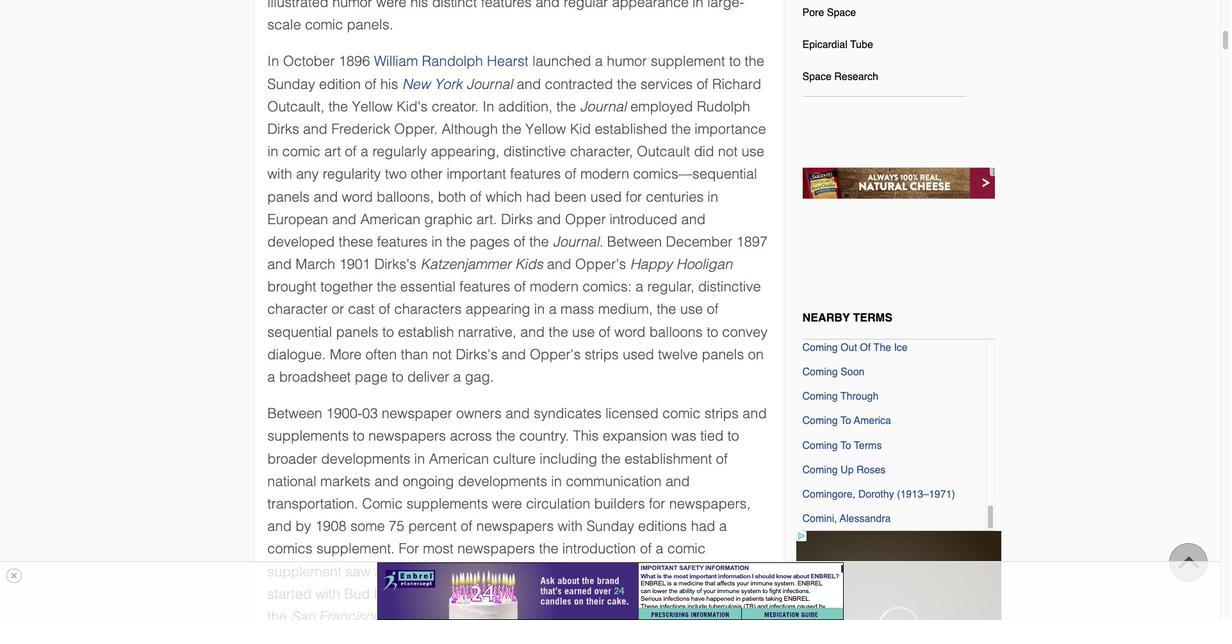 Task type: vqa. For each thing, say whether or not it's contained in the screenshot.
illegal
no



Task type: locate. For each thing, give the bounding box(es) containing it.
in down the daily
[[617, 586, 628, 602]]

0 vertical spatial journal
[[467, 76, 513, 92]]

licensed
[[606, 406, 659, 422]]

0 horizontal spatial journal
[[467, 76, 513, 92]]

a left the humor
[[595, 53, 603, 69]]

which inside between 1900-03 newspaper owners and syndicates licensed comic strips and supplements to newspapers across the country. this expansion was tied to broader developments in american culture including the establishment of national markets and ongoing developments in communication and transportation. comic supplements were circulation builders for newspapers, and by 1908 some 75 percent of newspapers with sunday editions had a comics supplement. for most newspapers the introduction of a comic supplement saw a rise in sales. the development of daily comic strips, which started with bud fischer's
[[715, 564, 752, 580]]

1 vertical spatial american
[[429, 451, 489, 467]]

1 vertical spatial not
[[432, 347, 452, 363]]

sunday down builders
[[587, 519, 635, 535]]

supplements up broader
[[267, 428, 349, 444]]

supplements up the percent
[[407, 496, 488, 512]]

6 coming from the top
[[803, 465, 838, 476]]

0 horizontal spatial sunday
[[267, 76, 315, 92]]

2 vertical spatial use
[[572, 324, 595, 340]]

soon
[[841, 367, 865, 378]]

to down "03"
[[353, 428, 365, 444]]

0 horizontal spatial word
[[342, 189, 373, 205]]

development
[[496, 564, 578, 580]]

0 vertical spatial dirks's
[[375, 256, 417, 272]]

transportation.
[[267, 496, 358, 512]]

1 horizontal spatial american
[[429, 451, 489, 467]]

been
[[555, 189, 587, 205]]

and down the been
[[537, 211, 561, 227]]

supplement inside launched a humor supplement to the sunday edition of his
[[651, 53, 725, 69]]

for up editions
[[649, 496, 666, 512]]

the down addition,
[[502, 121, 522, 137]]

used left twelve
[[623, 347, 654, 363]]

the up culture
[[496, 428, 516, 444]]

dirks's inside "between december 1897 and march 1901 dirks's"
[[375, 256, 417, 272]]

coming up coming to terms link
[[803, 416, 838, 427]]

coming for coming out of the ice
[[803, 342, 838, 354]]

important
[[447, 166, 507, 182]]

1 horizontal spatial for
[[649, 496, 666, 512]]

in inside and contracted the services of richard outcault, the yellow kid's creator. in addition, the
[[483, 99, 495, 115]]

this
[[573, 428, 599, 444]]

1901
[[339, 256, 371, 272]]

between 1900-03 newspaper owners and syndicates licensed comic strips and supplements to newspapers across the country. this expansion was tied to broader developments in american culture including the establishment of national markets and ongoing developments in communication and transportation. comic supplements were circulation builders for newspapers, and by 1908 some 75 percent of newspapers with sunday editions had a comics supplement. for most newspapers the introduction of a comic supplement saw a rise in sales. the development of daily comic strips, which started with bud fischer's
[[267, 406, 767, 602]]

panels
[[267, 189, 310, 205], [336, 324, 379, 340], [702, 347, 745, 363]]

editions
[[638, 519, 687, 535]]

comingore, dorothy (1913–1971) link
[[803, 485, 956, 501]]

yellow
[[352, 99, 393, 115], [526, 121, 566, 137]]

1 vertical spatial dirks
[[501, 211, 533, 227]]

1 vertical spatial in
[[483, 99, 495, 115]]

0 horizontal spatial distinctive
[[504, 144, 566, 160]]

with inside employed rudolph dirks and frederick opper. although the yellow kid established the importance in comic art of a regularly appearing, distinctive character, outcault did not use with any regularity two other important features of modern comics—sequential panels and word balloons, both of which had been used for centuries in european and american graphic art. dirks and opper introduced and developed these features in the pages of the
[[267, 166, 292, 182]]

which
[[486, 189, 522, 205], [715, 564, 752, 580]]

broadsheet
[[279, 369, 351, 385]]

launched
[[533, 53, 591, 69]]

yellow inside employed rudolph dirks and frederick opper. although the yellow kid established the importance in comic art of a regularly appearing, distinctive character, outcault did not use with any regularity two other important features of modern comics—sequential panels and word balloons, both of which had been used for centuries in european and american graphic art. dirks and opper introduced and developed these features in the pages of the
[[526, 121, 566, 137]]

space research
[[803, 71, 879, 83]]

a left rise
[[375, 564, 383, 580]]

jeff,
[[494, 586, 520, 602]]

space inside pore space link
[[827, 7, 856, 18]]

0 vertical spatial space
[[827, 7, 856, 18]]

use up 'balloons'
[[681, 302, 703, 318]]

in left mass
[[534, 302, 545, 318]]

advertisement region
[[796, 167, 1002, 199], [796, 531, 1002, 620], [377, 563, 844, 620]]

0 vertical spatial opper's
[[575, 256, 626, 272]]

outcault,
[[267, 99, 325, 115]]

terms
[[853, 311, 893, 324]]

comic up any
[[282, 144, 321, 160]]

richard
[[713, 76, 762, 92]]

creator.
[[432, 99, 479, 115]]

strips
[[585, 347, 619, 363], [705, 406, 739, 422]]

1 vertical spatial which
[[715, 564, 752, 580]]

dirks's inside brought together the essential features of modern comics: a regular, distinctive character or cast of characters appearing in a mass medium, the use of sequential panels to establish narrative, and the use of word balloons to convey dialogue. more often than not dirks's and opper's strips used twelve panels on a broadsheet page to deliver a gag.
[[456, 347, 498, 363]]

1 vertical spatial had
[[691, 519, 716, 535]]

1 horizontal spatial in
[[483, 99, 495, 115]]

0 horizontal spatial modern
[[530, 279, 579, 295]]

0 vertical spatial had
[[526, 189, 551, 205]]

the down the humor
[[617, 76, 637, 92]]

dirks right art.
[[501, 211, 533, 227]]

and contracted the services of richard outcault, the yellow kid's creator. in addition, the
[[267, 76, 762, 115]]

use down mass
[[572, 324, 595, 340]]

the down the 'edition'
[[329, 99, 348, 115]]

coming up coming through link in the right of the page
[[803, 367, 838, 378]]

0 vertical spatial used
[[591, 189, 622, 205]]

0 vertical spatial between
[[607, 234, 662, 250]]

1 horizontal spatial dirks
[[501, 211, 533, 227]]

journal.
[[553, 234, 603, 250]]

coming to america link
[[803, 412, 892, 428]]

more
[[330, 347, 362, 363]]

march
[[296, 256, 335, 272]]

0 vertical spatial american
[[360, 211, 421, 227]]

1 vertical spatial journal
[[580, 99, 627, 115]]

used inside employed rudolph dirks and frederick opper. although the yellow kid established the importance in comic art of a regularly appearing, distinctive character, outcault did not use with any regularity two other important features of modern comics—sequential panels and word balloons, both of which had been used for centuries in european and american graphic art. dirks and opper introduced and developed these features in the pages of the
[[591, 189, 622, 205]]

comics
[[267, 541, 313, 557]]

between down introduced
[[607, 234, 662, 250]]

sunday up outcault,
[[267, 76, 315, 92]]

1 vertical spatial for
[[649, 496, 666, 512]]

newspapers up the
[[458, 541, 535, 557]]

1 horizontal spatial modern
[[581, 166, 630, 182]]

rudolph
[[697, 99, 751, 115]]

yellow up frederick
[[352, 99, 393, 115]]

0 horizontal spatial dirks
[[267, 121, 299, 137]]

with down circulation
[[558, 519, 583, 535]]

0 vertical spatial strips
[[585, 347, 619, 363]]

features down balloons,
[[377, 234, 428, 250]]

used up opper
[[591, 189, 622, 205]]

1 vertical spatial word
[[615, 324, 646, 340]]

0 horizontal spatial between
[[267, 406, 322, 422]]

for up introduced
[[626, 189, 642, 205]]

0 horizontal spatial not
[[432, 347, 452, 363]]

nearby
[[803, 311, 850, 324]]

0 horizontal spatial used
[[591, 189, 622, 205]]

with left bud
[[316, 586, 340, 602]]

strips down medium,
[[585, 347, 619, 363]]

bud
[[344, 586, 370, 602]]

0 horizontal spatial strips
[[585, 347, 619, 363]]

coming out of the ice
[[803, 342, 908, 354]]

0 horizontal spatial american
[[360, 211, 421, 227]]

75
[[389, 519, 405, 535]]

word down the regularity
[[342, 189, 373, 205]]

of down medium,
[[599, 324, 611, 340]]

panels down cast
[[336, 324, 379, 340]]

establish
[[398, 324, 454, 340]]

word
[[342, 189, 373, 205], [615, 324, 646, 340]]

william randolph hearst link
[[374, 53, 529, 69]]

1 vertical spatial supplement
[[267, 564, 342, 580]]

for inside employed rudolph dirks and frederick opper. although the yellow kid established the importance in comic art of a regularly appearing, distinctive character, outcault did not use with any regularity two other important features of modern comics—sequential panels and word balloons, both of which had been used for centuries in european and american graphic art. dirks and opper introduced and developed these features in the pages of the
[[626, 189, 642, 205]]

the left 'ice' at the right of page
[[874, 342, 892, 354]]

0 vertical spatial developments
[[321, 451, 411, 467]]

the down contracted on the left top of page
[[557, 99, 576, 115]]

0 horizontal spatial in
[[267, 53, 279, 69]]

together
[[321, 279, 373, 295]]

4 coming from the top
[[803, 416, 838, 427]]

had down newspapers,
[[691, 519, 716, 535]]

1 horizontal spatial panels
[[336, 324, 379, 340]]

had left the been
[[526, 189, 551, 205]]

dirks's up gag. at the bottom left
[[456, 347, 498, 363]]

1 vertical spatial use
[[681, 302, 703, 318]]

used inside brought together the essential features of modern comics: a regular, distinctive character or cast of characters appearing in a mass medium, the use of sequential panels to establish narrative, and the use of word balloons to convey dialogue. more often than not dirks's and opper's strips used twelve panels on a broadsheet page to deliver a gag.
[[623, 347, 654, 363]]

published
[[551, 586, 613, 602]]

1 horizontal spatial use
[[681, 302, 703, 318]]

and up art
[[303, 121, 328, 137]]

×
[[10, 569, 18, 583]]

not down the importance
[[718, 144, 738, 160]]

distinctive down addition,
[[504, 144, 566, 160]]

in down comics—sequential
[[708, 189, 719, 205]]

comic up was
[[663, 406, 701, 422]]

for inside between 1900-03 newspaper owners and syndicates licensed comic strips and supplements to newspapers across the country. this expansion was tied to broader developments in american culture including the establishment of national markets and ongoing developments in communication and transportation. comic supplements were circulation builders for newspapers, and by 1908 some 75 percent of newspapers with sunday editions had a comics supplement. for most newspapers the introduction of a comic supplement saw a rise in sales. the development of daily comic strips, which started with bud fischer's
[[649, 496, 666, 512]]

0 horizontal spatial yellow
[[352, 99, 393, 115]]

hooligan
[[677, 256, 733, 272]]

sunday inside between 1900-03 newspaper owners and syndicates licensed comic strips and supplements to newspapers across the country. this expansion was tied to broader developments in american culture including the establishment of national markets and ongoing developments in communication and transportation. comic supplements were circulation builders for newspapers, and by 1908 some 75 percent of newspapers with sunday editions had a comics supplement. for most newspapers the introduction of a comic supplement saw a rise in sales. the development of daily comic strips, which started with bud fischer's
[[587, 519, 635, 535]]

coming down coming soon
[[803, 391, 838, 403]]

dialogue.
[[267, 347, 326, 363]]

american down balloons,
[[360, 211, 421, 227]]

use down the importance
[[742, 144, 765, 160]]

2 coming from the top
[[803, 367, 838, 378]]

on
[[748, 347, 764, 363]]

the up 'development'
[[539, 541, 559, 557]]

in inside brought together the essential features of modern comics: a regular, distinctive character or cast of characters appearing in a mass medium, the use of sequential panels to establish narrative, and the use of word balloons to convey dialogue. more often than not dirks's and opper's strips used twelve panels on a broadsheet page to deliver a gag.
[[534, 302, 545, 318]]

1 horizontal spatial not
[[718, 144, 738, 160]]

of inside launched a humor supplement to the sunday edition of his
[[365, 76, 377, 92]]

comics:
[[583, 279, 632, 295]]

0 vertical spatial use
[[742, 144, 765, 160]]

a inside employed rudolph dirks and frederick opper. although the yellow kid established the importance in comic art of a regularly appearing, distinctive character, outcault did not use with any regularity two other important features of modern comics—sequential panels and word balloons, both of which had been used for centuries in european and american graphic art. dirks and opper introduced and developed these features in the pages of the
[[361, 144, 369, 160]]

space right pore
[[827, 7, 856, 18]]

1 horizontal spatial used
[[623, 347, 654, 363]]

comic inside employed rudolph dirks and frederick opper. although the yellow kid established the importance in comic art of a regularly appearing, distinctive character, outcault did not use with any regularity two other important features of modern comics—sequential panels and word balloons, both of which had been used for centuries in european and american graphic art. dirks and opper introduced and developed these features in the pages of the
[[282, 144, 321, 160]]

1 vertical spatial panels
[[336, 324, 379, 340]]

which up 1907
[[715, 564, 752, 580]]

the
[[745, 53, 765, 69], [617, 76, 637, 92], [329, 99, 348, 115], [557, 99, 576, 115], [502, 121, 522, 137], [672, 121, 691, 137], [446, 234, 466, 250], [530, 234, 549, 250], [377, 279, 397, 295], [657, 302, 677, 318], [549, 324, 568, 340], [874, 342, 892, 354], [496, 428, 516, 444], [601, 451, 621, 467], [539, 541, 559, 557], [267, 609, 287, 620]]

0 vertical spatial with
[[267, 166, 292, 182]]

america
[[854, 416, 892, 427]]

0 horizontal spatial had
[[526, 189, 551, 205]]

american inside between 1900-03 newspaper owners and syndicates licensed comic strips and supplements to newspapers across the country. this expansion was tied to broader developments in american culture including the establishment of national markets and ongoing developments in communication and transportation. comic supplements were circulation builders for newspapers, and by 1908 some 75 percent of newspapers with sunday editions had a comics supplement. for most newspapers the introduction of a comic supplement saw a rise in sales. the development of daily comic strips, which started with bud fischer's
[[429, 451, 489, 467]]

the right together
[[377, 279, 397, 295]]

in
[[267, 144, 278, 160], [708, 189, 719, 205], [432, 234, 443, 250], [534, 302, 545, 318], [414, 451, 425, 467], [551, 474, 562, 490], [413, 564, 424, 580], [617, 586, 628, 602], [737, 586, 748, 602]]

katzenjammer
[[421, 256, 511, 272]]

of up rudolph
[[697, 76, 709, 92]]

to up often
[[382, 324, 394, 340]]

1 horizontal spatial sunday
[[587, 519, 635, 535]]

which inside employed rudolph dirks and frederick opper. although the yellow kid established the importance in comic art of a regularly appearing, distinctive character, outcault did not use with any regularity two other important features of modern comics—sequential panels and word balloons, both of which had been used for centuries in european and american graphic art. dirks and opper introduced and developed these features in the pages of the
[[486, 189, 522, 205]]

0 horizontal spatial developments
[[321, 451, 411, 467]]

03
[[362, 406, 378, 422]]

addition,
[[498, 99, 553, 115]]

distinctive inside brought together the essential features of modern comics: a regular, distinctive character or cast of characters appearing in a mass medium, the use of sequential panels to establish narrative, and the use of word balloons to convey dialogue. more often than not dirks's and opper's strips used twelve panels on a broadsheet page to deliver a gag.
[[699, 279, 761, 295]]

expansion
[[603, 428, 668, 444]]

not up deliver
[[432, 347, 452, 363]]

2 horizontal spatial with
[[558, 519, 583, 535]]

1 horizontal spatial between
[[607, 234, 662, 250]]

1 horizontal spatial word
[[615, 324, 646, 340]]

distinctive
[[504, 144, 566, 160], [699, 279, 761, 295]]

of down important
[[470, 189, 482, 205]]

1 horizontal spatial with
[[316, 586, 340, 602]]

to up coming to terms link
[[841, 416, 852, 427]]

2 horizontal spatial panels
[[702, 347, 745, 363]]

journal up kid
[[580, 99, 627, 115]]

0 vertical spatial supplement
[[651, 53, 725, 69]]

alessandra
[[840, 514, 891, 525]]

newspaper
[[382, 406, 452, 422]]

1 vertical spatial sunday
[[587, 519, 635, 535]]

developed
[[267, 234, 335, 250]]

a left gag. at the bottom left
[[453, 369, 461, 385]]

0 horizontal spatial which
[[486, 189, 522, 205]]

modern down the katzenjammer kids and opper's happy hooligan
[[530, 279, 579, 295]]

1 horizontal spatial dirks's
[[456, 347, 498, 363]]

1 vertical spatial yellow
[[526, 121, 566, 137]]

opper's up the "comics:"
[[575, 256, 626, 272]]

0 vertical spatial for
[[626, 189, 642, 205]]

modern inside brought together the essential features of modern comics: a regular, distinctive character or cast of characters appearing in a mass medium, the use of sequential panels to establish narrative, and the use of word balloons to convey dialogue. more often than not dirks's and opper's strips used twelve panels on a broadsheet page to deliver a gag.
[[530, 279, 579, 295]]

supplement down comics at the bottom of the page
[[267, 564, 342, 580]]

and down establishment
[[666, 474, 690, 490]]

had
[[526, 189, 551, 205], [691, 519, 716, 535]]

coming to terms
[[803, 440, 882, 452]]

dirks down outcault,
[[267, 121, 299, 137]]

0 vertical spatial yellow
[[352, 99, 393, 115]]

5 coming from the top
[[803, 440, 838, 452]]

coming soon link
[[803, 363, 865, 379]]

2 vertical spatial panels
[[702, 347, 745, 363]]

daily
[[598, 564, 627, 580]]

0 horizontal spatial for
[[626, 189, 642, 205]]

1 horizontal spatial developments
[[458, 474, 548, 490]]

1896
[[339, 53, 370, 69]]

page
[[355, 369, 388, 385]]

to up richard
[[729, 53, 741, 69]]

between down "broadsheet"
[[267, 406, 322, 422]]

1 vertical spatial modern
[[530, 279, 579, 295]]

1 horizontal spatial distinctive
[[699, 279, 761, 295]]

modern inside employed rudolph dirks and frederick opper. although the yellow kid established the importance in comic art of a regularly appearing, distinctive character, outcault did not use with any regularity two other important features of modern comics—sequential panels and word balloons, both of which had been used for centuries in european and american graphic art. dirks and opper introduced and developed these features in the pages of the
[[581, 166, 630, 182]]

space inside space research link
[[803, 71, 832, 83]]

panels inside employed rudolph dirks and frederick opper. although the yellow kid established the importance in comic art of a regularly appearing, distinctive character, outcault did not use with any regularity two other important features of modern comics—sequential panels and word balloons, both of which had been used for centuries in european and american graphic art. dirks and opper introduced and developed these features in the pages of the
[[267, 189, 310, 205]]

and up addition,
[[517, 76, 541, 92]]

word inside brought together the essential features of modern comics: a regular, distinctive character or cast of characters appearing in a mass medium, the use of sequential panels to establish narrative, and the use of word balloons to convey dialogue. more often than not dirks's and opper's strips used twelve panels on a broadsheet page to deliver a gag.
[[615, 324, 646, 340]]

0 vertical spatial supplements
[[267, 428, 349, 444]]

1 vertical spatial with
[[558, 519, 583, 535]]

characters
[[394, 302, 462, 318]]

a down dialogue.
[[267, 369, 275, 385]]

not
[[718, 144, 738, 160], [432, 347, 452, 363]]

between inside between 1900-03 newspaper owners and syndicates licensed comic strips and supplements to newspapers across the country. this expansion was tied to broader developments in american culture including the establishment of national markets and ongoing developments in communication and transportation. comic supplements were circulation builders for newspapers, and by 1908 some 75 percent of newspapers with sunday editions had a comics supplement. for most newspapers the introduction of a comic supplement saw a rise in sales. the development of daily comic strips, which started with bud fischer's
[[267, 406, 322, 422]]

1 vertical spatial used
[[623, 347, 654, 363]]

1 horizontal spatial yellow
[[526, 121, 566, 137]]

yellow inside and contracted the services of richard outcault, the yellow kid's creator. in addition, the
[[352, 99, 393, 115]]

1 horizontal spatial strips
[[705, 406, 739, 422]]

modern down character,
[[581, 166, 630, 182]]

opper's
[[575, 256, 626, 272], [530, 347, 581, 363]]

character,
[[570, 144, 633, 160]]

the down started
[[267, 609, 287, 620]]

0 vertical spatial features
[[510, 166, 561, 182]]

1 vertical spatial strips
[[705, 406, 739, 422]]

0 horizontal spatial supplement
[[267, 564, 342, 580]]

not inside brought together the essential features of modern comics: a regular, distinctive character or cast of characters appearing in a mass medium, the use of sequential panels to establish narrative, and the use of word balloons to convey dialogue. more often than not dirks's and opper's strips used twelve panels on a broadsheet page to deliver a gag.
[[432, 347, 452, 363]]

in left october
[[267, 53, 279, 69]]

coming up roses link
[[803, 461, 886, 477]]

1 vertical spatial between
[[267, 406, 322, 422]]

comic
[[282, 144, 321, 160], [663, 406, 701, 422], [668, 541, 706, 557], [631, 564, 669, 580]]

between inside "between december 1897 and march 1901 dirks's"
[[607, 234, 662, 250]]

a inside launched a humor supplement to the sunday edition of his
[[595, 53, 603, 69]]

0 vertical spatial sunday
[[267, 76, 315, 92]]

0 vertical spatial word
[[342, 189, 373, 205]]

0 vertical spatial which
[[486, 189, 522, 205]]

0 vertical spatial modern
[[581, 166, 630, 182]]

2 vertical spatial with
[[316, 586, 340, 602]]

1 coming from the top
[[803, 342, 838, 354]]

between for 1900-
[[267, 406, 322, 422]]

supplement inside between 1900-03 newspaper owners and syndicates licensed comic strips and supplements to newspapers across the country. this expansion was tied to broader developments in american culture including the establishment of national markets and ongoing developments in communication and transportation. comic supplements were circulation builders for newspapers, and by 1908 some 75 percent of newspapers with sunday editions had a comics supplement. for most newspapers the introduction of a comic supplement saw a rise in sales. the development of daily comic strips, which started with bud fischer's
[[267, 564, 342, 580]]

and up country.
[[506, 406, 530, 422]]

2 vertical spatial features
[[460, 279, 510, 295]]

1 horizontal spatial supplement
[[651, 53, 725, 69]]

1 horizontal spatial journal
[[580, 99, 627, 115]]

with left any
[[267, 166, 292, 182]]

journal down hearst
[[467, 76, 513, 92]]

both
[[438, 189, 466, 205]]

sunday
[[267, 76, 315, 92], [587, 519, 635, 535]]

coming for coming to america
[[803, 416, 838, 427]]

1 vertical spatial distinctive
[[699, 279, 761, 295]]

dirks
[[267, 121, 299, 137], [501, 211, 533, 227]]

coming out of the ice link
[[803, 338, 908, 354]]

american down across
[[429, 451, 489, 467]]

0 horizontal spatial use
[[572, 324, 595, 340]]

0 horizontal spatial dirks's
[[375, 256, 417, 272]]

not inside employed rudolph dirks and frederick opper. although the yellow kid established the importance in comic art of a regularly appearing, distinctive character, outcault did not use with any regularity two other important features of modern comics—sequential panels and word balloons, both of which had been used for centuries in european and american graphic art. dirks and opper introduced and developed these features in the pages of the
[[718, 144, 738, 160]]

some
[[351, 519, 385, 535]]

1 vertical spatial dirks's
[[456, 347, 498, 363]]

the up richard
[[745, 53, 765, 69]]

than
[[401, 347, 428, 363]]

3 coming from the top
[[803, 391, 838, 403]]

coming up coming up roses link
[[803, 440, 838, 452]]

1 horizontal spatial which
[[715, 564, 752, 580]]

american inside employed rudolph dirks and frederick opper. although the yellow kid established the importance in comic art of a regularly appearing, distinctive character, outcault did not use with any regularity two other important features of modern comics—sequential panels and word balloons, both of which had been used for centuries in european and american graphic art. dirks and opper introduced and developed these features in the pages of the
[[360, 211, 421, 227]]

out
[[841, 342, 858, 354]]

comini, alessandra link
[[803, 510, 891, 526]]

0 vertical spatial not
[[718, 144, 738, 160]]

1 horizontal spatial supplements
[[407, 496, 488, 512]]

tied
[[701, 428, 724, 444]]

in up although on the left top of page
[[483, 99, 495, 115]]

0 vertical spatial in
[[267, 53, 279, 69]]

coming for coming to terms
[[803, 440, 838, 452]]

1 horizontal spatial had
[[691, 519, 716, 535]]

and up brought
[[267, 256, 292, 272]]

the inside "coming out of the ice" link
[[874, 342, 892, 354]]

0 horizontal spatial with
[[267, 166, 292, 182]]



Task type: describe. For each thing, give the bounding box(es) containing it.
strips inside brought together the essential features of modern comics: a regular, distinctive character or cast of characters appearing in a mass medium, the use of sequential panels to establish narrative, and the use of word balloons to convey dialogue. more often than not dirks's and opper's strips used twelve panels on a broadsheet page to deliver a gag.
[[585, 347, 619, 363]]

european
[[267, 211, 328, 227]]

coming to terms link
[[803, 436, 882, 452]]

the
[[468, 564, 492, 580]]

sequential
[[267, 324, 332, 340]]

had inside between 1900-03 newspaper owners and syndicates licensed comic strips and supplements to newspapers across the country. this expansion was tied to broader developments in american culture including the establishment of national markets and ongoing developments in communication and transportation. comic supplements were circulation builders for newspapers, and by 1908 some 75 percent of newspapers with sunday editions had a comics supplement. for most newspapers the introduction of a comic supplement saw a rise in sales. the development of daily comic strips, which started with bud fischer's
[[691, 519, 716, 535]]

of inside and contracted the services of richard outcault, the yellow kid's creator. in addition, the
[[697, 76, 709, 92]]

of up "published"
[[582, 564, 594, 580]]

in right 1907
[[737, 586, 748, 602]]

appearing,
[[431, 144, 500, 160]]

october
[[283, 53, 335, 69]]

the down graphic
[[446, 234, 466, 250]]

space research link
[[803, 66, 879, 93]]

1 vertical spatial newspapers
[[477, 519, 554, 535]]

to right tied
[[728, 428, 740, 444]]

and down appearing
[[521, 324, 545, 340]]

in right rise
[[413, 564, 424, 580]]

to inside launched a humor supplement to the sunday edition of his
[[729, 53, 741, 69]]

regularity
[[323, 166, 381, 182]]

of right the out in the bottom of the page
[[860, 342, 871, 354]]

0 vertical spatial newspapers
[[369, 428, 446, 444]]

the up communication
[[601, 451, 621, 467]]

up
[[841, 465, 854, 476]]

humor
[[607, 53, 647, 69]]

yellow for kid
[[526, 121, 566, 137]]

in up circulation
[[551, 474, 562, 490]]

although
[[442, 121, 498, 137]]

strips inside between 1900-03 newspaper owners and syndicates licensed comic strips and supplements to newspapers across the country. this expansion was tied to broader developments in american culture including the establishment of national markets and ongoing developments in communication and transportation. comic supplements were circulation builders for newspapers, and by 1908 some 75 percent of newspapers with sunday editions had a comics supplement. for most newspapers the introduction of a comic supplement saw a rise in sales. the development of daily comic strips, which started with bud fischer's
[[705, 406, 739, 422]]

and up these
[[332, 211, 357, 227]]

had inside employed rudolph dirks and frederick opper. although the yellow kid established the importance in comic art of a regularly appearing, distinctive character, outcault did not use with any regularity two other important features of modern comics—sequential panels and word balloons, both of which had been used for centuries in european and american graphic art. dirks and opper introduced and developed these features in the pages of the
[[526, 189, 551, 205]]

to left terms
[[841, 440, 852, 452]]

most
[[423, 541, 454, 557]]

use inside employed rudolph dirks and frederick opper. although the yellow kid established the importance in comic art of a regularly appearing, distinctive character, outcault did not use with any regularity two other important features of modern comics—sequential panels and word balloons, both of which had been used for centuries in european and american graphic art. dirks and opper introduced and developed these features in the pages of the
[[742, 144, 765, 160]]

frederick
[[331, 121, 391, 137]]

did
[[694, 144, 715, 160]]

mutt and jeff,
[[434, 586, 520, 602]]

of up the been
[[565, 166, 577, 182]]

and down narrative,
[[502, 347, 526, 363]]

comingore, dorothy (1913–1971)
[[803, 489, 956, 501]]

to right page
[[392, 369, 404, 385]]

mutt
[[434, 586, 462, 602]]

and down the
[[465, 586, 490, 602]]

contracted
[[545, 76, 613, 92]]

markets
[[321, 474, 371, 490]]

first
[[524, 586, 547, 602]]

1 vertical spatial supplements
[[407, 496, 488, 512]]

and up 'comic' on the left
[[375, 474, 399, 490]]

comic up strips,
[[668, 541, 706, 557]]

pore space
[[803, 7, 856, 18]]

percent
[[409, 519, 457, 535]]

art.
[[477, 211, 497, 227]]

of down editions
[[640, 541, 652, 557]]

newspapers,
[[670, 496, 751, 512]]

comics—sequential
[[633, 166, 758, 182]]

brought together the essential features of modern comics: a regular, distinctive character or cast of characters appearing in a mass medium, the use of sequential panels to establish narrative, and the use of word balloons to convey dialogue. more often than not dirks's and opper's strips used twelve panels on a broadsheet page to deliver a gag.
[[267, 279, 768, 385]]

a down the happy
[[636, 279, 644, 295]]

epicardial tube link
[[803, 34, 874, 61]]

new
[[402, 76, 431, 92]]

across
[[450, 428, 492, 444]]

pore
[[803, 7, 824, 18]]

saw
[[346, 564, 371, 580]]

of down tied
[[716, 451, 728, 467]]

importance
[[695, 121, 766, 137]]

features inside brought together the essential features of modern comics: a regular, distinctive character or cast of characters appearing in a mass medium, the use of sequential panels to establish narrative, and the use of word balloons to convey dialogue. more often than not dirks's and opper's strips used twelve panels on a broadsheet page to deliver a gag.
[[460, 279, 510, 295]]

communication
[[566, 474, 662, 490]]

character
[[267, 302, 328, 318]]

often
[[366, 347, 397, 363]]

a left mass
[[549, 302, 557, 318]]

appearing
[[466, 302, 531, 318]]

and down journal.
[[547, 256, 572, 272]]

december
[[666, 234, 733, 250]]

tube
[[851, 39, 874, 51]]

word inside employed rudolph dirks and frederick opper. although the yellow kid established the importance in comic art of a regularly appearing, distinctive character, outcault did not use with any regularity two other important features of modern comics—sequential panels and word balloons, both of which had been used for centuries in european and american graphic art. dirks and opper introduced and developed these features in the pages of the
[[342, 189, 373, 205]]

and inside "between december 1897 and march 1901 dirks's"
[[267, 256, 292, 272]]

and down any
[[314, 189, 338, 205]]

of down kids
[[514, 279, 526, 295]]

strips,
[[673, 564, 711, 580]]

any
[[296, 166, 319, 182]]

sales.
[[428, 564, 464, 580]]

roses
[[857, 465, 886, 476]]

2 vertical spatial newspapers
[[458, 541, 535, 557]]

the up outcault
[[672, 121, 691, 137]]

and inside and contracted the services of richard outcault, the yellow kid's creator. in addition, the
[[517, 76, 541, 92]]

hearst
[[487, 53, 529, 69]]

1 vertical spatial developments
[[458, 474, 548, 490]]

fischer's
[[374, 586, 430, 602]]

edition
[[319, 76, 361, 92]]

in up the ongoing
[[414, 451, 425, 467]]

katzenjammer kids and opper's happy hooligan
[[421, 256, 733, 272]]

comic up november at the bottom of the page
[[631, 564, 669, 580]]

opper's inside brought together the essential features of modern comics: a regular, distinctive character or cast of characters appearing in a mass medium, the use of sequential panels to establish narrative, and the use of word balloons to convey dialogue. more often than not dirks's and opper's strips used twelve panels on a broadsheet page to deliver a gag.
[[530, 347, 581, 363]]

1907
[[702, 586, 733, 602]]

the inside launched a humor supplement to the sunday edition of his
[[745, 53, 765, 69]]

coming for coming through
[[803, 391, 838, 403]]

yellow for kid's
[[352, 99, 393, 115]]

nearby terms
[[803, 311, 893, 324]]

of right art
[[345, 144, 357, 160]]

between for december
[[607, 234, 662, 250]]

0 vertical spatial dirks
[[267, 121, 299, 137]]

william
[[374, 53, 418, 69]]

rise
[[387, 564, 409, 580]]

coming for coming up roses
[[803, 465, 838, 476]]

and up december on the top
[[682, 211, 706, 227]]

coming through
[[803, 391, 879, 403]]

deliver
[[408, 369, 450, 385]]

sunday inside launched a humor supplement to the sunday edition of his
[[267, 76, 315, 92]]

the down mass
[[549, 324, 568, 340]]

of right the percent
[[461, 519, 473, 535]]

introduction
[[563, 541, 636, 557]]

epicardial tube
[[803, 39, 874, 51]]

his
[[381, 76, 398, 92]]

epicardial
[[803, 39, 848, 51]]

the up kids
[[530, 234, 549, 250]]

of up kids
[[514, 234, 526, 250]]

and down 'on'
[[743, 406, 767, 422]]

other
[[411, 166, 443, 182]]

november
[[632, 586, 698, 602]]

and left by
[[267, 519, 292, 535]]

of down the hooligan
[[707, 302, 719, 318]]

1 vertical spatial features
[[377, 234, 428, 250]]

in down graphic
[[432, 234, 443, 250]]

a down editions
[[656, 541, 664, 557]]

owners
[[456, 406, 502, 422]]

coming for coming soon
[[803, 367, 838, 378]]

narrative,
[[458, 324, 517, 340]]

country.
[[520, 428, 569, 444]]

the inside the first published in november 1907 in the
[[267, 609, 287, 620]]

for
[[399, 541, 419, 557]]

regular,
[[648, 279, 695, 295]]

in down outcault,
[[267, 144, 278, 160]]

coming through link
[[803, 387, 879, 403]]

comic
[[362, 496, 403, 512]]

by
[[296, 519, 311, 535]]

0 horizontal spatial supplements
[[267, 428, 349, 444]]

pore space link
[[803, 2, 856, 29]]

1908
[[315, 519, 347, 535]]

were
[[492, 496, 522, 512]]

the down regular, on the right of page
[[657, 302, 677, 318]]

establishment
[[625, 451, 712, 467]]

centuries
[[646, 189, 704, 205]]

gag.
[[465, 369, 494, 385]]

of right cast
[[379, 302, 391, 318]]

including
[[540, 451, 597, 467]]

to left convey
[[707, 324, 719, 340]]

balloons,
[[377, 189, 434, 205]]

between december 1897 and march 1901 dirks's
[[267, 234, 768, 272]]

a down newspapers,
[[719, 519, 727, 535]]

builders
[[595, 496, 645, 512]]

distinctive inside employed rudolph dirks and frederick opper. although the yellow kid established the importance in comic art of a regularly appearing, distinctive character, outcault did not use with any regularity two other important features of modern comics—sequential panels and word balloons, both of which had been used for centuries in european and american graphic art. dirks and opper introduced and developed these features in the pages of the
[[504, 144, 566, 160]]

dorothy
[[859, 489, 895, 501]]



